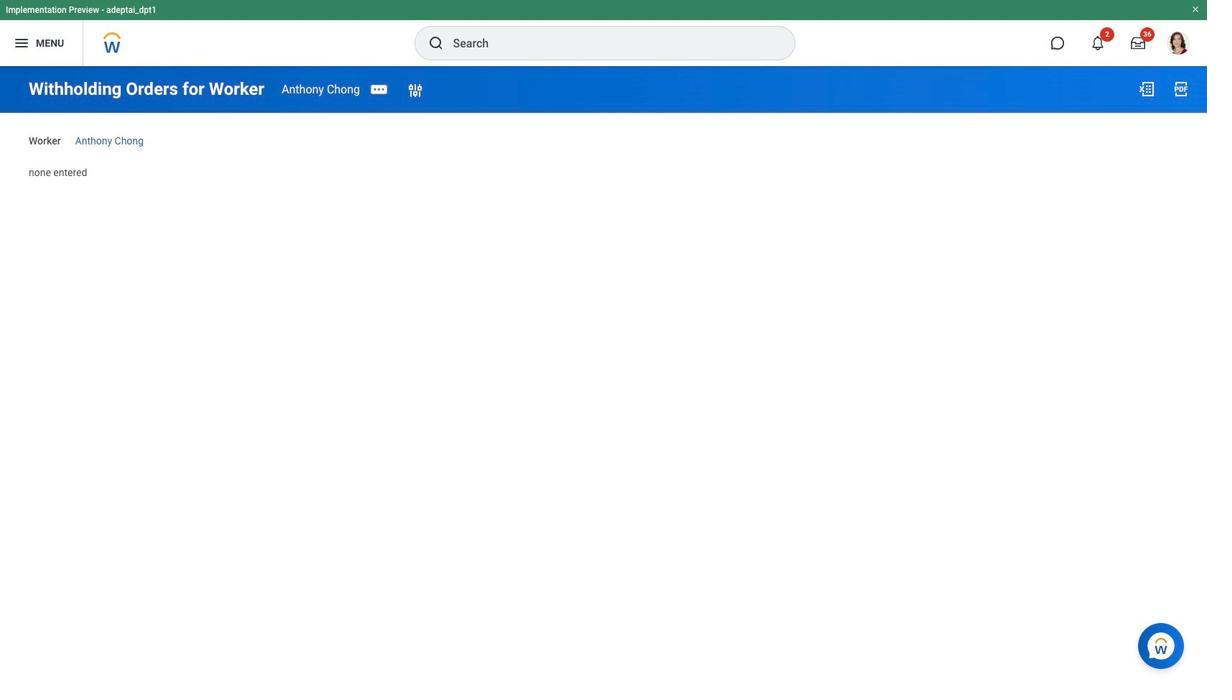 Task type: vqa. For each thing, say whether or not it's contained in the screenshot.
Profile Logan Mcneil "image"
yes



Task type: describe. For each thing, give the bounding box(es) containing it.
justify image
[[13, 34, 30, 52]]

inbox large image
[[1131, 36, 1146, 50]]

change selection image
[[407, 82, 424, 100]]

Search Workday  search field
[[453, 27, 765, 59]]



Task type: locate. For each thing, give the bounding box(es) containing it.
profile logan mcneil image
[[1167, 32, 1190, 58]]

notifications large image
[[1091, 36, 1105, 50]]

banner
[[0, 0, 1207, 66]]

close environment banner image
[[1192, 5, 1200, 14]]

export to excel image
[[1138, 80, 1156, 98]]

main content
[[0, 66, 1207, 192]]

search image
[[427, 34, 444, 52]]

view printable version (pdf) image
[[1173, 80, 1190, 98]]



